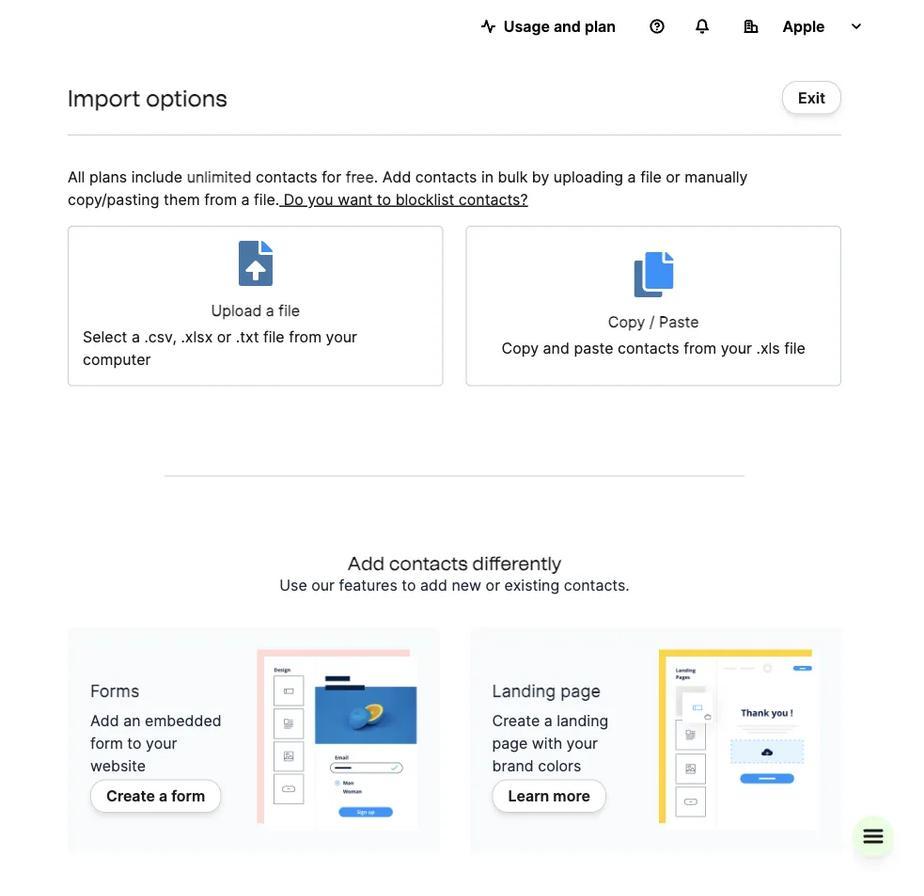 Task type: locate. For each thing, give the bounding box(es) containing it.
add inside the ". add contacts in bulk by uploading a file or manually copy/pasting them from a file."
[[383, 167, 411, 186]]

to down an
[[127, 734, 142, 753]]

1 vertical spatial and
[[543, 339, 570, 357]]

file right .xls
[[785, 339, 806, 357]]

from down paste
[[684, 339, 717, 357]]

0 vertical spatial copy
[[609, 313, 646, 331]]

a right upload
[[266, 302, 275, 320]]

form inside add an embedded form to your website
[[90, 734, 123, 753]]

form
[[90, 734, 123, 753], [171, 787, 205, 805]]

plans
[[89, 167, 127, 186]]

import
[[68, 84, 141, 111]]

contacts
[[256, 167, 318, 186], [416, 167, 477, 186], [618, 339, 680, 357], [389, 552, 468, 574]]

a up with
[[544, 712, 553, 730]]

0 vertical spatial to
[[377, 190, 391, 208]]

differently
[[473, 552, 562, 574]]

or left manually
[[666, 167, 681, 186]]

0 horizontal spatial or
[[217, 328, 232, 346]]

file inside the copy / paste copy and paste contacts from your .xls file
[[785, 339, 806, 357]]

0 vertical spatial create
[[492, 712, 540, 730]]

1 vertical spatial add
[[348, 552, 385, 574]]

create a landing page with your brand colors
[[492, 712, 609, 775]]

create
[[492, 712, 540, 730], [106, 787, 155, 805]]

create down website
[[106, 787, 155, 805]]

from
[[204, 190, 237, 208], [289, 328, 322, 346], [684, 339, 717, 357]]

form up website
[[90, 734, 123, 753]]

2 vertical spatial or
[[486, 576, 501, 595]]

or inside add contacts differently use our features to add new or existing contacts.
[[486, 576, 501, 595]]

unlimited
[[187, 167, 252, 186]]

create for create a form
[[106, 787, 155, 805]]

1 vertical spatial create
[[106, 787, 155, 805]]

to left add
[[402, 576, 416, 595]]

1 horizontal spatial form
[[171, 787, 205, 805]]

file.
[[254, 190, 280, 208]]

more
[[553, 787, 591, 805]]

copy left the /
[[609, 313, 646, 331]]

create a form
[[106, 787, 205, 805]]

our
[[312, 576, 335, 595]]

1 horizontal spatial from
[[289, 328, 322, 346]]

1 horizontal spatial or
[[486, 576, 501, 595]]

from right .txt
[[289, 328, 322, 346]]

new
[[452, 576, 482, 595]]

and inside the copy / paste copy and paste contacts from your .xls file
[[543, 339, 570, 357]]

paste
[[660, 313, 700, 331]]

1 vertical spatial to
[[402, 576, 416, 595]]

add left an
[[90, 712, 119, 730]]

file
[[641, 167, 662, 186], [279, 302, 300, 320], [263, 328, 285, 346], [785, 339, 806, 357]]

0 vertical spatial page
[[561, 681, 601, 701]]

file right uploading
[[641, 167, 662, 186]]

1 vertical spatial page
[[492, 734, 528, 753]]

page up landing
[[561, 681, 601, 701]]

website
[[90, 757, 146, 775]]

add right the .
[[383, 167, 411, 186]]

0 horizontal spatial create
[[106, 787, 155, 805]]

0 horizontal spatial to
[[127, 734, 142, 753]]

usage and plan
[[504, 17, 616, 35]]

0 horizontal spatial form
[[90, 734, 123, 753]]

page up brand
[[492, 734, 528, 753]]

0 horizontal spatial page
[[492, 734, 528, 753]]

copy left paste
[[502, 339, 539, 357]]

usage and plan button
[[466, 8, 631, 45]]

your
[[326, 328, 357, 346], [721, 339, 753, 357], [146, 734, 177, 753], [567, 734, 598, 753]]

and
[[554, 17, 581, 35], [543, 339, 570, 357]]

or
[[666, 167, 681, 186], [217, 328, 232, 346], [486, 576, 501, 595]]

or left .txt
[[217, 328, 232, 346]]

or right new
[[486, 576, 501, 595]]

use
[[280, 576, 307, 595]]

2 vertical spatial to
[[127, 734, 142, 753]]

apple
[[783, 17, 826, 35]]

do
[[284, 190, 304, 208]]

0 vertical spatial add
[[383, 167, 411, 186]]

0 vertical spatial and
[[554, 17, 581, 35]]

contacts?
[[459, 190, 528, 208]]

2 horizontal spatial from
[[684, 339, 717, 357]]

. add contacts in bulk by uploading a file or manually copy/pasting them from a file.
[[68, 167, 748, 208]]

or for add
[[666, 167, 681, 186]]

1 horizontal spatial copy
[[609, 313, 646, 331]]

for
[[322, 167, 342, 186]]

1 horizontal spatial create
[[492, 712, 540, 730]]

contacts down the /
[[618, 339, 680, 357]]

your inside add an embedded form to your website
[[146, 734, 177, 753]]

to down the .
[[377, 190, 391, 208]]

to inside add contacts differently use our features to add new or existing contacts.
[[402, 576, 416, 595]]

contacts up add
[[389, 552, 468, 574]]

1 horizontal spatial to
[[377, 190, 391, 208]]

in
[[482, 167, 494, 186]]

learn more link
[[492, 779, 607, 813]]

and left paste
[[543, 339, 570, 357]]

1 vertical spatial copy
[[502, 339, 539, 357]]

copy
[[609, 313, 646, 331], [502, 339, 539, 357]]

file inside the ". add contacts in bulk by uploading a file or manually copy/pasting them from a file."
[[641, 167, 662, 186]]

contacts up blocklist at the left top
[[416, 167, 477, 186]]

page
[[561, 681, 601, 701], [492, 734, 528, 753]]

add up features
[[348, 552, 385, 574]]

free
[[346, 167, 374, 186]]

create inside the 'create a form' link
[[106, 787, 155, 805]]

create inside create a landing page with your brand colors
[[492, 712, 540, 730]]

a down add an embedded form to your website
[[159, 787, 168, 805]]

1 vertical spatial form
[[171, 787, 205, 805]]

learn
[[508, 787, 550, 805]]

add for differently
[[348, 552, 385, 574]]

exit link
[[783, 81, 842, 114]]

file right upload
[[279, 302, 300, 320]]

a left file.
[[241, 190, 250, 208]]

or inside upload a file select a .csv, .xlsx or .txt file from your computer
[[217, 328, 232, 346]]

paste
[[574, 339, 614, 357]]

add inside add contacts differently use our features to add new or existing contacts.
[[348, 552, 385, 574]]

0 horizontal spatial copy
[[502, 339, 539, 357]]

.xlsx
[[181, 328, 213, 346]]

uploading
[[554, 167, 624, 186]]

a
[[628, 167, 637, 186], [241, 190, 250, 208], [266, 302, 275, 320], [132, 328, 140, 346], [544, 712, 553, 730], [159, 787, 168, 805]]

add
[[383, 167, 411, 186], [348, 552, 385, 574], [90, 712, 119, 730]]

from down all plans include unlimited contacts for free on the left top of page
[[204, 190, 237, 208]]

select
[[83, 328, 127, 346]]

to inside add an embedded form to your website
[[127, 734, 142, 753]]

contacts inside the copy / paste copy and paste contacts from your .xls file
[[618, 339, 680, 357]]

upload a file select a .csv, .xlsx or .txt file from your computer
[[83, 302, 357, 369]]

landing
[[492, 681, 556, 701]]

colors
[[538, 757, 582, 775]]

or inside the ". add contacts in bulk by uploading a file or manually copy/pasting them from a file."
[[666, 167, 681, 186]]

include
[[131, 167, 183, 186]]

page inside create a landing page with your brand colors
[[492, 734, 528, 753]]

form down add an embedded form to your website
[[171, 787, 205, 805]]

1 horizontal spatial page
[[561, 681, 601, 701]]

create down landing
[[492, 712, 540, 730]]

2 vertical spatial add
[[90, 712, 119, 730]]

add inside add an embedded form to your website
[[90, 712, 119, 730]]

1 vertical spatial or
[[217, 328, 232, 346]]

to
[[377, 190, 391, 208], [402, 576, 416, 595], [127, 734, 142, 753]]

copy/pasting
[[68, 190, 159, 208]]

plan
[[585, 17, 616, 35]]

want
[[338, 190, 373, 208]]

contacts inside the ". add contacts in bulk by uploading a file or manually copy/pasting them from a file."
[[416, 167, 477, 186]]

and left the plan
[[554, 17, 581, 35]]

0 horizontal spatial from
[[204, 190, 237, 208]]

all
[[68, 167, 85, 186]]

2 horizontal spatial or
[[666, 167, 681, 186]]

0 vertical spatial form
[[90, 734, 123, 753]]

manually
[[685, 167, 748, 186]]

2 horizontal spatial to
[[402, 576, 416, 595]]

a left ".csv,"
[[132, 328, 140, 346]]

.txt
[[236, 328, 259, 346]]

0 vertical spatial or
[[666, 167, 681, 186]]



Task type: vqa. For each thing, say whether or not it's contained in the screenshot.
uploading
yes



Task type: describe. For each thing, give the bounding box(es) containing it.
brand
[[492, 757, 534, 775]]

from inside the ". add contacts in bulk by uploading a file or manually copy/pasting them from a file."
[[204, 190, 237, 208]]

learn more
[[508, 787, 591, 805]]

your inside the copy / paste copy and paste contacts from your .xls file
[[721, 339, 753, 357]]

your inside create a landing page with your brand colors
[[567, 734, 598, 753]]

and inside button
[[554, 17, 581, 35]]

add
[[421, 576, 448, 595]]

your inside upload a file select a .csv, .xlsx or .txt file from your computer
[[326, 328, 357, 346]]

copy / paste copy and paste contacts from your .xls file
[[502, 313, 806, 357]]

all plans include unlimited contacts for free
[[68, 167, 374, 186]]

bulk
[[498, 167, 528, 186]]

.
[[374, 167, 378, 186]]

computer
[[83, 350, 151, 369]]

usage
[[504, 17, 550, 35]]

/
[[650, 313, 655, 331]]

or for contacts
[[486, 576, 501, 595]]

embedded
[[145, 712, 222, 730]]

upload
[[211, 302, 262, 320]]

a right uploading
[[628, 167, 637, 186]]

by
[[532, 167, 550, 186]]

add for embedded
[[90, 712, 119, 730]]

.csv,
[[144, 328, 177, 346]]

options
[[146, 84, 227, 111]]

with
[[532, 734, 563, 753]]

forms
[[90, 681, 140, 701]]

you
[[308, 190, 334, 208]]

do you want to blocklist contacts?
[[284, 190, 528, 208]]

contacts up do
[[256, 167, 318, 186]]

blocklist
[[396, 190, 455, 208]]

contacts inside add contacts differently use our features to add new or existing contacts.
[[389, 552, 468, 574]]

apple button
[[729, 8, 880, 45]]

an
[[123, 712, 141, 730]]

create a form link
[[90, 779, 221, 813]]

existing
[[505, 576, 560, 595]]

exit
[[799, 88, 826, 107]]

landing page
[[492, 681, 601, 701]]

create for create a landing page with your brand colors
[[492, 712, 540, 730]]

import options
[[68, 84, 227, 111]]

from inside the copy / paste copy and paste contacts from your .xls file
[[684, 339, 717, 357]]

them
[[164, 190, 200, 208]]

.xls
[[757, 339, 781, 357]]

contacts.
[[564, 576, 630, 595]]

file right .txt
[[263, 328, 285, 346]]

add an embedded form to your website
[[90, 712, 222, 775]]

features
[[339, 576, 398, 595]]

landing
[[557, 712, 609, 730]]

add contacts differently use our features to add new or existing contacts.
[[280, 552, 630, 595]]

a inside create a landing page with your brand colors
[[544, 712, 553, 730]]

from inside upload a file select a .csv, .xlsx or .txt file from your computer
[[289, 328, 322, 346]]



